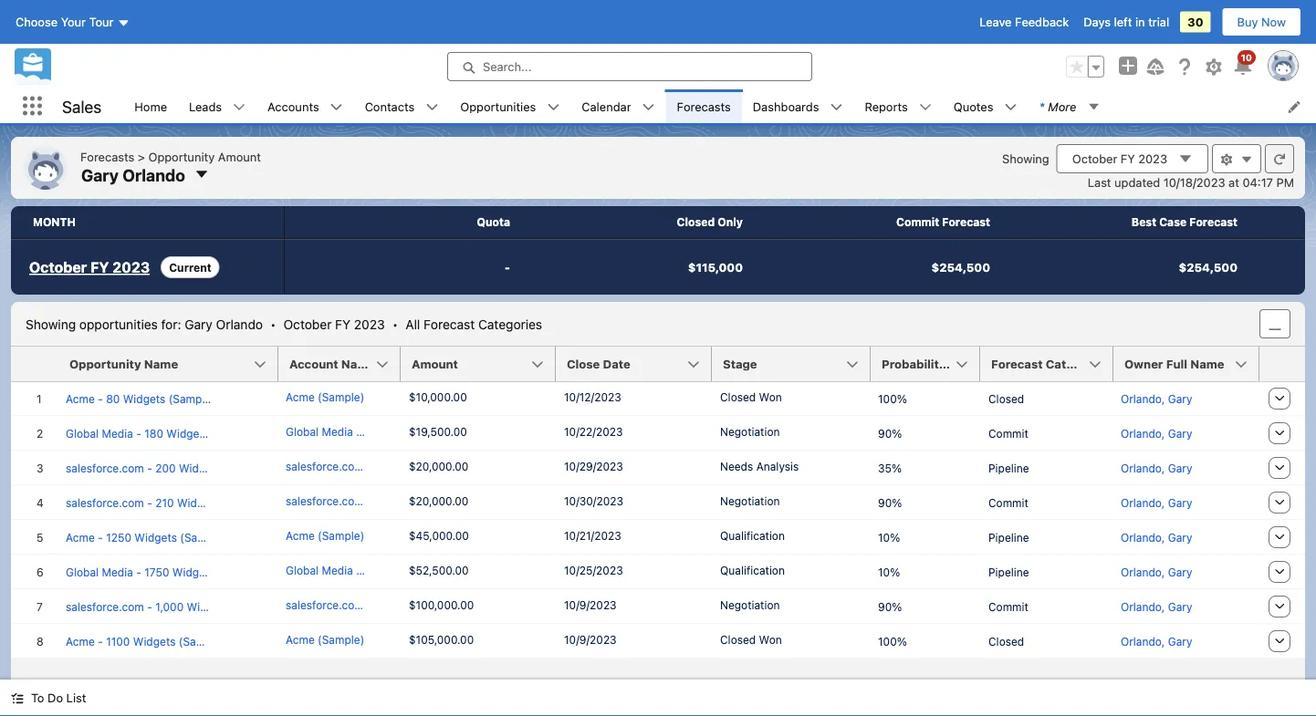 Task type: vqa. For each thing, say whether or not it's contained in the screenshot.


Task type: locate. For each thing, give the bounding box(es) containing it.
1 vertical spatial october
[[29, 259, 87, 276]]

buy now
[[1238, 15, 1287, 29]]

name right full at the right of the page
[[1191, 358, 1225, 371]]

$20,000.00 for 10/29/2023
[[409, 460, 469, 473]]

opportunity down opportunities
[[69, 358, 141, 371]]

100%
[[879, 393, 908, 405], [879, 636, 908, 648]]

needs analysis
[[721, 460, 799, 473]]

10/9/2023
[[564, 599, 617, 612], [564, 634, 617, 647]]

forecasts for forecasts > opportunity amount
[[80, 150, 134, 164]]

commit
[[897, 216, 940, 229], [989, 427, 1029, 440], [989, 497, 1029, 510], [989, 601, 1029, 614]]

october fy 2023 down month
[[29, 259, 150, 276]]

1 vertical spatial pipeline
[[989, 532, 1030, 544]]

0 vertical spatial showing
[[1003, 152, 1050, 165]]

1 $20,000.00 from the top
[[409, 460, 469, 473]]

10/30/2023
[[564, 495, 624, 508]]

$115,000 button
[[532, 240, 780, 295]]

opportunity name
[[69, 358, 178, 371]]

fy up updated
[[1121, 152, 1136, 166]]

2023 inside row
[[113, 259, 150, 276]]

3 negotiation from the top
[[721, 599, 780, 612]]

amount button
[[401, 347, 556, 382]]

opportunity right >
[[148, 150, 215, 164]]

fy inside button
[[1121, 152, 1136, 166]]

negotiation for 10/30/2023
[[721, 495, 780, 508]]

0 vertical spatial negotiation
[[721, 426, 780, 438]]

1 vertical spatial october fy 2023
[[29, 259, 150, 276]]

1 horizontal spatial opportunity
[[148, 150, 215, 164]]

0 vertical spatial $20,000.00
[[409, 460, 469, 473]]

0 horizontal spatial 2023
[[113, 259, 150, 276]]

0 vertical spatial 10/9/2023
[[564, 599, 617, 612]]

name inside 'button'
[[1191, 358, 1225, 371]]

1 vertical spatial 90%
[[879, 497, 903, 510]]

1 horizontal spatial amount
[[412, 358, 458, 371]]

fy up the account name button
[[335, 317, 351, 332]]

row number image
[[11, 347, 58, 382]]

3 pipeline from the top
[[989, 566, 1030, 579]]

text default image right contacts
[[426, 101, 439, 114]]

dashboards link
[[742, 89, 831, 123]]

feedback
[[1016, 15, 1070, 29]]

name inside button
[[144, 358, 178, 371]]

accounts list item
[[257, 89, 354, 123]]

forecasts
[[677, 100, 731, 113], [80, 150, 134, 164]]

1 name from the left
[[144, 358, 178, 371]]

group
[[1067, 56, 1105, 78]]

1 won from the top
[[759, 391, 782, 404]]

0 vertical spatial 100%
[[879, 393, 908, 405]]

$254,500 button
[[780, 240, 1027, 295], [1027, 240, 1275, 295]]

dashboards
[[753, 100, 820, 113]]

forecasts up 'gary orlando'
[[80, 150, 134, 164]]

opportunities
[[461, 100, 536, 113]]

1 horizontal spatial forecasts
[[677, 100, 731, 113]]

commit for 10/30/2023
[[989, 497, 1029, 510]]

accounts link
[[257, 89, 330, 123]]

0 horizontal spatial name
[[144, 358, 178, 371]]

$45,000.00
[[409, 530, 469, 542]]

1 horizontal spatial october fy 2023
[[1073, 152, 1168, 166]]

2 qualification from the top
[[721, 564, 785, 577]]

forecasts link
[[666, 89, 742, 123]]

1 negotiation from the top
[[721, 426, 780, 438]]

qualification for 10/25/2023
[[721, 564, 785, 577]]

2 horizontal spatial fy
[[1121, 152, 1136, 166]]

owner
[[1125, 358, 1164, 371]]

1 pipeline from the top
[[989, 462, 1030, 475]]

$254,500
[[932, 261, 991, 274], [1180, 261, 1238, 274]]

2023 left the all
[[354, 317, 385, 332]]

1 horizontal spatial showing
[[1003, 152, 1050, 165]]

1 qualification from the top
[[721, 530, 785, 542]]

showing up the row number image
[[26, 317, 76, 332]]

2 vertical spatial fy
[[335, 317, 351, 332]]

october fy 2023 row
[[11, 239, 1317, 295]]

2 horizontal spatial october
[[1073, 152, 1118, 166]]

2 vertical spatial pipeline
[[989, 566, 1030, 579]]

10/25/2023
[[564, 564, 623, 577]]

text default image inside the leads list item
[[233, 101, 246, 114]]

2 vertical spatial 2023
[[354, 317, 385, 332]]

30
[[1188, 15, 1204, 29]]

0 vertical spatial orlando
[[123, 165, 185, 185]]

name
[[144, 358, 178, 371], [341, 358, 375, 371], [1191, 358, 1225, 371]]

text default image
[[233, 101, 246, 114], [831, 101, 843, 114], [919, 101, 932, 114], [1179, 152, 1194, 166], [1241, 153, 1254, 166], [11, 693, 24, 706]]

0 horizontal spatial forecasts
[[80, 150, 134, 164]]

reports
[[865, 100, 908, 113]]

2 won from the top
[[759, 634, 782, 647]]

10% for 10/25/2023
[[879, 566, 901, 579]]

1 10% from the top
[[879, 532, 901, 544]]

10 button
[[1233, 50, 1257, 78]]

1 closed won from the top
[[721, 391, 782, 404]]

1 vertical spatial fy
[[91, 259, 109, 276]]

best
[[1132, 216, 1157, 229]]

2 name from the left
[[341, 358, 375, 371]]

2 100% from the top
[[879, 636, 908, 648]]

account name cell
[[279, 347, 412, 383]]

0 horizontal spatial •
[[270, 317, 276, 332]]

$254,500 button down commit forecast
[[780, 240, 1027, 295]]

0 horizontal spatial showing
[[26, 317, 76, 332]]

account name
[[289, 358, 375, 371]]

gary orlando
[[81, 165, 185, 185]]

trial
[[1149, 15, 1170, 29]]

1 vertical spatial gary
[[185, 317, 213, 332]]

1 vertical spatial amount
[[412, 358, 458, 371]]

gary right 'for:'
[[185, 317, 213, 332]]

0 vertical spatial 2023
[[1139, 152, 1168, 166]]

qualification
[[721, 530, 785, 542], [721, 564, 785, 577]]

text default image left the calendar
[[547, 101, 560, 114]]

probability (%) button
[[871, 347, 981, 382]]

text default image up 04:17
[[1241, 153, 1254, 166]]

100% for 10/12/2023
[[879, 393, 908, 405]]

buy now button
[[1222, 7, 1302, 37]]

1 vertical spatial 10/9/2023
[[564, 634, 617, 647]]

gary orlando button
[[80, 163, 215, 186]]

90% for 10/30/2023
[[879, 497, 903, 510]]

commit for 10/9/2023
[[989, 601, 1029, 614]]

text default image inside opportunities list item
[[547, 101, 560, 114]]

1 vertical spatial 100%
[[879, 636, 908, 648]]

35%
[[879, 462, 902, 475]]

close date cell
[[556, 347, 723, 383]]

text default image right the calendar
[[643, 101, 655, 114]]

text default image right accounts
[[330, 101, 343, 114]]

fy
[[1121, 152, 1136, 166], [91, 259, 109, 276], [335, 317, 351, 332]]

choose your tour
[[16, 15, 114, 29]]

october up the account
[[284, 317, 332, 332]]

fy up opportunities
[[91, 259, 109, 276]]

text default image
[[1088, 100, 1101, 113], [330, 101, 343, 114], [426, 101, 439, 114], [547, 101, 560, 114], [643, 101, 655, 114], [1005, 101, 1018, 114], [1221, 153, 1234, 166]]

current
[[169, 261, 212, 274]]

opportunities list item
[[450, 89, 571, 123]]

orlando inside button
[[123, 165, 185, 185]]

text default image up the last updated 10/18/2023 at 04:17 pm
[[1179, 152, 1194, 166]]

qualification for 10/21/2023
[[721, 530, 785, 542]]

2023 up opportunities
[[113, 259, 150, 276]]

0 vertical spatial 90%
[[879, 427, 903, 440]]

2 90% from the top
[[879, 497, 903, 510]]

quotes list item
[[943, 89, 1029, 123]]

$254,500 down commit forecast
[[932, 261, 991, 274]]

calendar link
[[571, 89, 643, 123]]

opportunities link
[[450, 89, 547, 123]]

0 vertical spatial closed won
[[721, 391, 782, 404]]

1 vertical spatial showing
[[26, 317, 76, 332]]

1 vertical spatial forecasts
[[80, 150, 134, 164]]

forecasts left dashboards link
[[677, 100, 731, 113]]

$115,000
[[688, 261, 743, 274]]

2 10/9/2023 from the top
[[564, 634, 617, 647]]

1 horizontal spatial gary
[[185, 317, 213, 332]]

1 vertical spatial won
[[759, 634, 782, 647]]

text default image left to at the bottom left of page
[[11, 693, 24, 706]]

10/21/2023
[[564, 530, 622, 542]]

text default image inside reports list item
[[919, 101, 932, 114]]

orlando down >
[[123, 165, 185, 185]]

0 vertical spatial october fy 2023
[[1073, 152, 1168, 166]]

status
[[26, 317, 543, 332]]

probability
[[882, 358, 947, 371]]

0 vertical spatial qualification
[[721, 530, 785, 542]]

1 vertical spatial qualification
[[721, 564, 785, 577]]

2 vertical spatial negotiation
[[721, 599, 780, 612]]

2 horizontal spatial name
[[1191, 358, 1225, 371]]

text default image for accounts
[[330, 101, 343, 114]]

$20,000.00
[[409, 460, 469, 473], [409, 495, 469, 508]]

2 vertical spatial 90%
[[879, 601, 903, 614]]

only
[[718, 216, 743, 229]]

0 horizontal spatial orlando
[[123, 165, 185, 185]]

0 vertical spatial pipeline
[[989, 462, 1030, 475]]

2023 up updated
[[1139, 152, 1168, 166]]

orlando right 'for:'
[[216, 317, 263, 332]]

october fy 2023
[[1073, 152, 1168, 166], [29, 259, 150, 276]]

at
[[1229, 175, 1240, 189]]

amount up $10,000.00 at the left bottom
[[412, 358, 458, 371]]

forecast
[[943, 216, 991, 229], [1190, 216, 1238, 229], [424, 317, 475, 332], [992, 358, 1043, 371]]

full
[[1167, 358, 1188, 371]]

quota
[[477, 216, 511, 229]]

3 90% from the top
[[879, 601, 903, 614]]

1 horizontal spatial fy
[[335, 317, 351, 332]]

1 horizontal spatial name
[[341, 358, 375, 371]]

90%
[[879, 427, 903, 440], [879, 497, 903, 510], [879, 601, 903, 614]]

1 10/9/2023 from the top
[[564, 599, 617, 612]]

0 vertical spatial forecasts
[[677, 100, 731, 113]]

pipeline for 10/21/2023
[[989, 532, 1030, 544]]

$20,000.00 up $45,000.00
[[409, 495, 469, 508]]

text default image for opportunities
[[547, 101, 560, 114]]

2 $20,000.00 from the top
[[409, 495, 469, 508]]

opportunity inside "opportunity name" button
[[69, 358, 141, 371]]

opportunity
[[148, 150, 215, 164], [69, 358, 141, 371]]

amount cell
[[401, 347, 567, 383]]

0 horizontal spatial october fy 2023
[[29, 259, 150, 276]]

$10,000.00
[[409, 391, 467, 404]]

pipeline
[[989, 462, 1030, 475], [989, 532, 1030, 544], [989, 566, 1030, 579]]

text default image inside contacts list item
[[426, 101, 439, 114]]

1 vertical spatial orlando
[[216, 317, 263, 332]]

opportunities
[[79, 317, 158, 332]]

0 vertical spatial october
[[1073, 152, 1118, 166]]

october fy 2023 up updated
[[1073, 152, 1168, 166]]

text default image right reports
[[919, 101, 932, 114]]

10/18/2023
[[1164, 175, 1226, 189]]

2 $254,500 from the left
[[1180, 261, 1238, 274]]

1 horizontal spatial 2023
[[354, 317, 385, 332]]

gary
[[81, 165, 119, 185], [185, 317, 213, 332]]

gary down sales
[[81, 165, 119, 185]]

do
[[48, 692, 63, 705]]

closed won for 10/12/2023
[[721, 391, 782, 404]]

1 vertical spatial 10%
[[879, 566, 901, 579]]

row number cell
[[11, 347, 58, 383]]

in
[[1136, 15, 1146, 29]]

showing for showing
[[1003, 152, 1050, 165]]

showing opportunities for: gary orlando • october fy 2023 • all forecast categories
[[26, 317, 543, 332]]

0 horizontal spatial fy
[[91, 259, 109, 276]]

list containing home
[[124, 89, 1317, 123]]

2 10% from the top
[[879, 566, 901, 579]]

text default image right 'leads'
[[233, 101, 246, 114]]

choose
[[16, 15, 58, 29]]

forecast category cell
[[981, 347, 1125, 383]]

october up last
[[1073, 152, 1118, 166]]

opportunity name button
[[58, 347, 279, 382]]

0 vertical spatial gary
[[81, 165, 119, 185]]

2 negotiation from the top
[[721, 495, 780, 508]]

text default image for quotes
[[1005, 101, 1018, 114]]

3 name from the left
[[1191, 358, 1225, 371]]

text default image for calendar
[[643, 101, 655, 114]]

2 closed won from the top
[[721, 634, 782, 647]]

$254,500 button down best
[[1027, 240, 1275, 295]]

1 horizontal spatial october
[[284, 317, 332, 332]]

1 vertical spatial closed won
[[721, 634, 782, 647]]

text default image inside accounts list item
[[330, 101, 343, 114]]

list
[[124, 89, 1317, 123]]

0 horizontal spatial $254,500
[[932, 261, 991, 274]]

october down month
[[29, 259, 87, 276]]

text default image inside calendar list item
[[643, 101, 655, 114]]

1 vertical spatial opportunity
[[69, 358, 141, 371]]

2 pipeline from the top
[[989, 532, 1030, 544]]

case
[[1160, 216, 1187, 229]]

1 vertical spatial $20,000.00
[[409, 495, 469, 508]]

1 vertical spatial 2023
[[113, 259, 150, 276]]

showing down *
[[1003, 152, 1050, 165]]

amount down the leads list item
[[218, 150, 261, 164]]

$20,000.00 down the $19,500.00
[[409, 460, 469, 473]]

name inside button
[[341, 358, 375, 371]]

name for opportunity name
[[144, 358, 178, 371]]

10/9/2023 for $100,000.00
[[564, 599, 617, 612]]

$254,500 down best case forecast
[[1180, 261, 1238, 274]]

0 horizontal spatial opportunity
[[69, 358, 141, 371]]

name down 'for:'
[[144, 358, 178, 371]]

0 vertical spatial fy
[[1121, 152, 1136, 166]]

0 vertical spatial won
[[759, 391, 782, 404]]

home
[[134, 100, 167, 113]]

0 vertical spatial 10%
[[879, 532, 901, 544]]

2 horizontal spatial 2023
[[1139, 152, 1168, 166]]

october fy 2023 inside button
[[1073, 152, 1168, 166]]

1 horizontal spatial •
[[392, 317, 398, 332]]

negotiation
[[721, 426, 780, 438], [721, 495, 780, 508], [721, 599, 780, 612]]

action cell
[[1260, 347, 1306, 383]]

showing
[[1003, 152, 1050, 165], [26, 317, 76, 332]]

october inside button
[[1073, 152, 1118, 166]]

showing for showing opportunities for: gary orlando • october fy 2023 • all forecast categories
[[26, 317, 76, 332]]

0 horizontal spatial gary
[[81, 165, 119, 185]]

1 vertical spatial negotiation
[[721, 495, 780, 508]]

1 horizontal spatial $254,500
[[1180, 261, 1238, 274]]

0 horizontal spatial october
[[29, 259, 87, 276]]

grid
[[11, 347, 1306, 662]]

1 90% from the top
[[879, 427, 903, 440]]

1 100% from the top
[[879, 393, 908, 405]]

(%)
[[950, 358, 972, 371]]

name right the account
[[341, 358, 375, 371]]

sales
[[62, 97, 102, 116]]

text default image inside the 'quotes' list item
[[1005, 101, 1018, 114]]

10/29/2023
[[564, 460, 624, 473]]

text default image left *
[[1005, 101, 1018, 114]]

0 horizontal spatial amount
[[218, 150, 261, 164]]

gary inside gary orlando button
[[81, 165, 119, 185]]

text default image left reports
[[831, 101, 843, 114]]



Task type: describe. For each thing, give the bounding box(es) containing it.
account name button
[[279, 347, 401, 382]]

close
[[567, 358, 600, 371]]

to
[[31, 692, 44, 705]]

closed only
[[677, 216, 743, 229]]

0 vertical spatial opportunity
[[148, 150, 215, 164]]

left
[[1115, 15, 1133, 29]]

home link
[[124, 89, 178, 123]]

2 $254,500 button from the left
[[1027, 240, 1275, 295]]

pm
[[1277, 175, 1295, 189]]

won for 10/12/2023
[[759, 391, 782, 404]]

forecasts for forecasts
[[677, 100, 731, 113]]

closed won for 10/9/2023
[[721, 634, 782, 647]]

won for 10/9/2023
[[759, 634, 782, 647]]

leads
[[189, 100, 222, 113]]

october fy 2023 button
[[1057, 144, 1209, 174]]

account
[[289, 358, 338, 371]]

1 horizontal spatial orlando
[[216, 317, 263, 332]]

10% for 10/21/2023
[[879, 532, 901, 544]]

tour
[[89, 15, 114, 29]]

reports list item
[[854, 89, 943, 123]]

owner full name button
[[1114, 347, 1260, 382]]

now
[[1262, 15, 1287, 29]]

$100,000.00
[[409, 599, 474, 612]]

leads link
[[178, 89, 233, 123]]

categories
[[478, 317, 543, 332]]

all
[[406, 317, 420, 332]]

text default image up at
[[1221, 153, 1234, 166]]

2023 inside button
[[1139, 152, 1168, 166]]

days
[[1084, 15, 1111, 29]]

analysis
[[757, 460, 799, 473]]

10/9/2023 for $105,000.00
[[564, 634, 617, 647]]

for:
[[161, 317, 181, 332]]

negotiation for 10/22/2023
[[721, 426, 780, 438]]

last updated 10/18/2023 at 04:17 pm
[[1088, 175, 1295, 189]]

stage button
[[712, 347, 871, 382]]

10/22/2023
[[564, 426, 623, 438]]

quotes
[[954, 100, 994, 113]]

commit for 10/22/2023
[[989, 427, 1029, 440]]

fy inside row
[[91, 259, 109, 276]]

action image
[[1260, 347, 1306, 382]]

reports link
[[854, 89, 919, 123]]

calendar list item
[[571, 89, 666, 123]]

your
[[61, 15, 86, 29]]

forecasts > opportunity amount
[[80, 150, 261, 164]]

leave feedback link
[[980, 15, 1070, 29]]

text default image inside october fy 2023 button
[[1179, 152, 1194, 166]]

90% for 10/22/2023
[[879, 427, 903, 440]]

$105,000.00
[[409, 634, 474, 647]]

best case forecast
[[1132, 216, 1238, 229]]

*
[[1040, 100, 1045, 113]]

calendar
[[582, 100, 632, 113]]

probability (%) cell
[[871, 347, 992, 383]]

$20,000.00 for 10/30/2023
[[409, 495, 469, 508]]

needs
[[721, 460, 754, 473]]

leave feedback
[[980, 15, 1070, 29]]

1 • from the left
[[270, 317, 276, 332]]

2 • from the left
[[392, 317, 398, 332]]

leave
[[980, 15, 1012, 29]]

probability (%)
[[882, 358, 972, 371]]

search... button
[[447, 52, 813, 81]]

choose your tour button
[[15, 7, 131, 37]]

opportunity name cell
[[58, 347, 289, 383]]

commit forecast
[[897, 216, 991, 229]]

$19,500.00
[[409, 426, 467, 438]]

contacts list item
[[354, 89, 450, 123]]

text default image for contacts
[[426, 101, 439, 114]]

owner full name cell
[[1114, 347, 1271, 383]]

owner full name
[[1125, 358, 1225, 371]]

negotiation for 10/9/2023
[[721, 599, 780, 612]]

october fy 2023 inside row
[[29, 259, 150, 276]]

to do list button
[[0, 680, 97, 717]]

date
[[603, 358, 631, 371]]

text default image right more
[[1088, 100, 1101, 113]]

pipeline for 10/29/2023
[[989, 462, 1030, 475]]

0 vertical spatial amount
[[218, 150, 261, 164]]

contacts link
[[354, 89, 426, 123]]

accounts
[[268, 100, 319, 113]]

grid containing opportunity name
[[11, 347, 1306, 662]]

last
[[1088, 175, 1112, 189]]

10
[[1242, 52, 1253, 63]]

close date button
[[556, 347, 712, 382]]

100% for 10/9/2023
[[879, 636, 908, 648]]

name for account name
[[341, 358, 375, 371]]

pipeline for 10/25/2023
[[989, 566, 1030, 579]]

search...
[[483, 60, 532, 74]]

more
[[1049, 100, 1077, 113]]

category
[[1046, 358, 1101, 371]]

month
[[33, 216, 76, 229]]

leads list item
[[178, 89, 257, 123]]

forecast inside button
[[992, 358, 1043, 371]]

2 vertical spatial october
[[284, 317, 332, 332]]

status containing showing opportunities for: gary orlando
[[26, 317, 543, 332]]

stage
[[723, 358, 758, 371]]

forecast category button
[[981, 347, 1114, 382]]

-
[[505, 261, 511, 274]]

october inside row
[[29, 259, 87, 276]]

* more
[[1040, 100, 1077, 113]]

updated
[[1115, 175, 1161, 189]]

to do list
[[31, 692, 86, 705]]

quotes link
[[943, 89, 1005, 123]]

list
[[66, 692, 86, 705]]

stage cell
[[712, 347, 882, 383]]

days left in trial
[[1084, 15, 1170, 29]]

text default image inside to do list button
[[11, 693, 24, 706]]

>
[[138, 150, 145, 164]]

text default image inside the dashboards list item
[[831, 101, 843, 114]]

amount inside "button"
[[412, 358, 458, 371]]

90% for 10/9/2023
[[879, 601, 903, 614]]

dashboards list item
[[742, 89, 854, 123]]

contacts
[[365, 100, 415, 113]]

close date
[[567, 358, 631, 371]]

10/12/2023
[[564, 391, 622, 404]]

1 $254,500 button from the left
[[780, 240, 1027, 295]]

1 $254,500 from the left
[[932, 261, 991, 274]]

$52,500.00
[[409, 564, 469, 577]]



